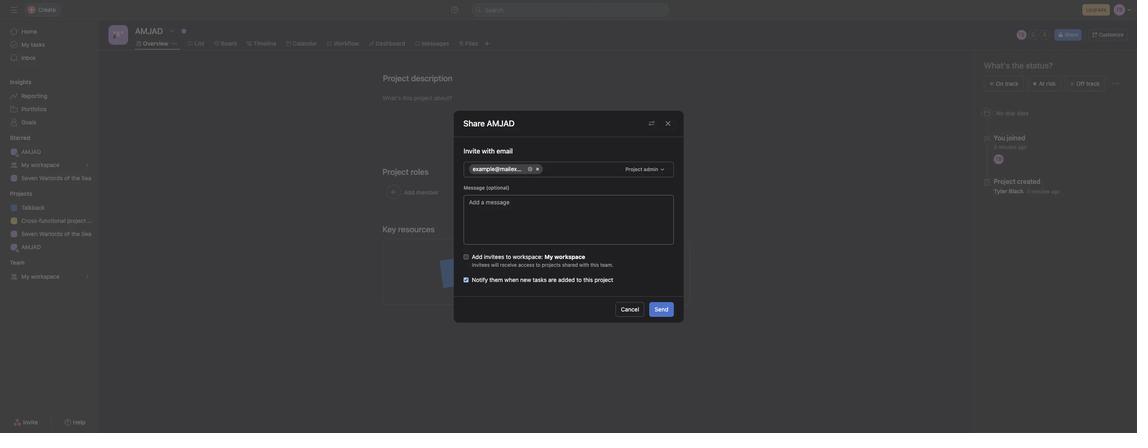 Task type: locate. For each thing, give the bounding box(es) containing it.
workspace inside teams element
[[31, 273, 60, 280]]

team.
[[600, 262, 613, 268]]

seven warlords of the sea link down functional
[[5, 228, 94, 241]]

1 vertical spatial 3
[[1027, 189, 1030, 195]]

2 seven warlords of the sea link from the top
[[5, 228, 94, 241]]

invitees
[[484, 253, 504, 260]]

minutes right black
[[1032, 189, 1050, 195]]

my tasks
[[21, 41, 45, 48]]

shared up added
[[562, 262, 578, 268]]

invite
[[464, 147, 480, 155], [23, 419, 38, 426]]

to up receive
[[506, 253, 511, 260]]

workflow link
[[327, 39, 359, 48]]

create
[[514, 280, 532, 287]]

tasks down home
[[31, 41, 45, 48]]

of
[[64, 175, 70, 182], [64, 230, 70, 237]]

0 horizontal spatial minutes
[[999, 144, 1017, 150]]

2 vertical spatial to
[[576, 276, 582, 283]]

sea for my workspace
[[81, 175, 91, 182]]

track right on
[[1005, 80, 1019, 87]]

1 warlords from the top
[[39, 175, 63, 182]]

1 vertical spatial amjad
[[21, 244, 41, 251]]

0 vertical spatial shared
[[571, 254, 589, 261]]

workspace inside starred element
[[31, 161, 60, 168]]

what's the status?
[[984, 61, 1053, 70]]

2 my workspace link from the top
[[5, 270, 94, 283]]

cancel button
[[616, 302, 645, 317]]

project down team.
[[595, 276, 613, 283]]

Notify them when new tasks are added to this project checkbox
[[464, 277, 468, 282]]

of up talkback link
[[64, 175, 70, 182]]

1 vertical spatial amjad link
[[5, 241, 94, 254]]

the inside projects element
[[71, 230, 80, 237]]

3 right black
[[1027, 189, 1030, 195]]

list
[[195, 40, 204, 47]]

the inside starred element
[[71, 175, 80, 182]]

insights element
[[0, 75, 99, 131]]

0 horizontal spatial tasks
[[31, 41, 45, 48]]

0 vertical spatial amjad link
[[5, 145, 94, 159]]

0 vertical spatial the
[[71, 175, 80, 182]]

this down resources.
[[583, 276, 593, 283]]

1 amjad from the top
[[21, 148, 41, 155]]

0 horizontal spatial to
[[506, 253, 511, 260]]

tb up what's the status?
[[1019, 32, 1025, 38]]

1 vertical spatial brief
[[554, 280, 567, 287]]

home link
[[5, 25, 94, 38]]

seven warlords of the sea down cross-functional project plan
[[21, 230, 91, 237]]

0 vertical spatial seven warlords of the sea
[[21, 175, 91, 182]]

with inside the add invitees to workspace: my workspace invitees will receive access to projects shared with this team.
[[579, 262, 589, 268]]

ago
[[1018, 144, 1027, 150], [1052, 189, 1060, 195]]

workspace:
[[513, 253, 543, 260]]

2 the from the top
[[71, 230, 80, 237]]

my for my workspace link within teams element
[[21, 273, 29, 280]]

shared up resources.
[[571, 254, 589, 261]]

sea inside starred element
[[81, 175, 91, 182]]

invite with email
[[464, 147, 513, 155]]

amjad link up teams element
[[5, 241, 94, 254]]

upgrade button
[[1083, 4, 1110, 16]]

1 horizontal spatial minutes
[[1032, 189, 1050, 195]]

track right off
[[1087, 80, 1100, 87]]

to down team
[[536, 262, 540, 268]]

1 amjad link from the top
[[5, 145, 94, 159]]

0 vertical spatial invite
[[464, 147, 480, 155]]

timeline link
[[247, 39, 276, 48]]

0 vertical spatial this
[[590, 262, 599, 268]]

amjad inside projects element
[[21, 244, 41, 251]]

0 vertical spatial amjad
[[21, 148, 41, 155]]

None text field
[[133, 23, 165, 38]]

seven warlords of the sea
[[21, 175, 91, 182], [21, 230, 91, 237]]

0 vertical spatial seven
[[21, 175, 38, 182]]

the down cross-functional project plan
[[71, 230, 80, 237]]

seven down cross-
[[21, 230, 38, 237]]

sea inside projects element
[[81, 230, 91, 237]]

None checkbox
[[464, 254, 468, 259]]

minutes down you joined button
[[999, 144, 1017, 150]]

0 vertical spatial my workspace
[[21, 161, 60, 168]]

0 vertical spatial seven warlords of the sea link
[[5, 172, 94, 185]]

0 horizontal spatial tb
[[996, 156, 1002, 162]]

0 vertical spatial ago
[[1018, 144, 1027, 150]]

seven warlords of the sea up talkback link
[[21, 175, 91, 182]]

1 a from the left
[[566, 254, 570, 261]]

shared
[[571, 254, 589, 261], [562, 262, 578, 268]]

0 horizontal spatial a
[[566, 254, 570, 261]]

message (optional)
[[464, 185, 509, 191]]

invite for invite
[[23, 419, 38, 426]]

amjad for "amjad" link in the projects element
[[21, 244, 41, 251]]

0 vertical spatial brief
[[524, 263, 536, 270]]

my workspace down 'team'
[[21, 273, 60, 280]]

seven up 'projects'
[[21, 175, 38, 182]]

1 my workspace link from the top
[[5, 159, 94, 172]]

access
[[518, 262, 534, 268]]

seven warlords of the sea link
[[5, 172, 94, 185], [5, 228, 94, 241]]

to right added
[[576, 276, 582, 283]]

a up supporting
[[566, 254, 570, 261]]

1 vertical spatial seven warlords of the sea link
[[5, 228, 94, 241]]

invite inside button
[[23, 419, 38, 426]]

2 seven from the top
[[21, 230, 38, 237]]

off track button
[[1065, 76, 1105, 91]]

amjad link down goals link
[[5, 145, 94, 159]]

of for workspace
[[64, 175, 70, 182]]

project created tyler black 3 minutes ago
[[994, 178, 1060, 195]]

seven warlords of the sea inside starred element
[[21, 175, 91, 182]]

1 vertical spatial seven
[[21, 230, 38, 237]]

workflow
[[334, 40, 359, 47]]

0 horizontal spatial brief
[[524, 263, 536, 270]]

1 horizontal spatial track
[[1087, 80, 1100, 87]]

track
[[1005, 80, 1019, 87], [1087, 80, 1100, 87]]

shared inside align your team around a shared vision with a project brief and supporting resources.
[[571, 254, 589, 261]]

my down starred
[[21, 161, 29, 168]]

1 track from the left
[[1005, 80, 1019, 87]]

1 vertical spatial my workspace
[[21, 273, 60, 280]]

project admin button
[[622, 164, 669, 175]]

1 sea from the top
[[81, 175, 91, 182]]

dashboard link
[[369, 39, 405, 48]]

add
[[472, 253, 482, 260]]

my workspace link down starred
[[5, 159, 94, 172]]

0 horizontal spatial 3
[[994, 144, 997, 150]]

0 vertical spatial sea
[[81, 175, 91, 182]]

close this dialog image
[[665, 120, 671, 127]]

amjad down starred
[[21, 148, 41, 155]]

0 vertical spatial of
[[64, 175, 70, 182]]

projects
[[542, 262, 561, 268]]

1 vertical spatial the
[[71, 230, 80, 237]]

my inside the add invitees to workspace: my workspace invitees will receive access to projects shared with this team.
[[544, 253, 553, 260]]

cross-
[[21, 217, 39, 224]]

around
[[546, 254, 565, 261]]

portfolios
[[21, 106, 47, 113]]

when
[[504, 276, 519, 283]]

workspace inside the add invitees to workspace: my workspace invitees will receive access to projects shared with this team.
[[554, 253, 585, 260]]

tasks inside the 'my tasks' link
[[31, 41, 45, 48]]

workspace for my workspace link within teams element
[[31, 273, 60, 280]]

seven warlords of the sea link for functional
[[5, 228, 94, 241]]

1 vertical spatial shared
[[562, 262, 578, 268]]

list link
[[188, 39, 204, 48]]

0 vertical spatial tb
[[1019, 32, 1025, 38]]

0 vertical spatial my workspace link
[[5, 159, 94, 172]]

1 vertical spatial ago
[[1052, 189, 1060, 195]]

my workspace inside teams element
[[21, 273, 60, 280]]

warlords down cross-functional project plan link
[[39, 230, 63, 237]]

1 my workspace from the top
[[21, 161, 60, 168]]

1 seven warlords of the sea link from the top
[[5, 172, 94, 185]]

admin
[[644, 166, 658, 172]]

2 track from the left
[[1087, 80, 1100, 87]]

my workspace link down 'team'
[[5, 270, 94, 283]]

2 warlords from the top
[[39, 230, 63, 237]]

0 horizontal spatial with
[[579, 262, 589, 268]]

1 vertical spatial with
[[579, 262, 589, 268]]

0 vertical spatial workspace
[[31, 161, 60, 168]]

my workspace
[[21, 161, 60, 168], [21, 273, 60, 280]]

overview
[[143, 40, 168, 47]]

2 amjad from the top
[[21, 244, 41, 251]]

seven inside starred element
[[21, 175, 38, 182]]

of inside projects element
[[64, 230, 70, 237]]

1 horizontal spatial a
[[620, 254, 623, 261]]

what's
[[984, 61, 1010, 70]]

cross-functional project plan
[[21, 217, 99, 224]]

1 horizontal spatial tasks
[[533, 276, 547, 283]]

project down align
[[503, 263, 522, 270]]

1 of from the top
[[64, 175, 70, 182]]

you joined 3 minutes ago
[[994, 134, 1027, 150]]

1 vertical spatial seven warlords of the sea
[[21, 230, 91, 237]]

on track
[[996, 80, 1019, 87]]

this
[[590, 262, 599, 268], [583, 276, 593, 283]]

tasks left are
[[533, 276, 547, 283]]

create project brief
[[514, 280, 567, 287]]

1 vertical spatial warlords
[[39, 230, 63, 237]]

ago right black
[[1052, 189, 1060, 195]]

of inside starred element
[[64, 175, 70, 182]]

brief down supporting
[[554, 280, 567, 287]]

the up talkback link
[[71, 175, 80, 182]]

2 amjad link from the top
[[5, 241, 94, 254]]

warlords inside projects element
[[39, 230, 63, 237]]

global element
[[0, 20, 99, 69]]

resources.
[[579, 263, 607, 270]]

calendar link
[[286, 39, 317, 48]]

seven for my
[[21, 175, 38, 182]]

invite button
[[8, 415, 43, 430]]

my up projects
[[544, 253, 553, 260]]

1 the from the top
[[71, 175, 80, 182]]

my workspace for 2nd my workspace link from the bottom
[[21, 161, 60, 168]]

2 vertical spatial workspace
[[31, 273, 60, 280]]

tyler
[[994, 188, 1008, 195]]

seven inside projects element
[[21, 230, 38, 237]]

a
[[566, 254, 570, 261], [620, 254, 623, 261]]

ago inside 'you joined 3 minutes ago'
[[1018, 144, 1027, 150]]

1 vertical spatial sea
[[81, 230, 91, 237]]

tb
[[1019, 32, 1025, 38], [996, 156, 1002, 162]]

with right supporting
[[579, 262, 589, 268]]

amjad link inside projects element
[[5, 241, 94, 254]]

brief down workspace:
[[524, 263, 536, 270]]

my
[[21, 41, 29, 48], [21, 161, 29, 168], [544, 253, 553, 260], [21, 273, 29, 280]]

2 sea from the top
[[81, 230, 91, 237]]

seven warlords of the sea inside projects element
[[21, 230, 91, 237]]

tb down 'you joined 3 minutes ago'
[[996, 156, 1002, 162]]

0 vertical spatial to
[[506, 253, 511, 260]]

1 horizontal spatial to
[[536, 262, 540, 268]]

3 down you at the top right of page
[[994, 144, 997, 150]]

1 vertical spatial tasks
[[533, 276, 547, 283]]

my up the inbox
[[21, 41, 29, 48]]

seven warlords of the sea link inside starred element
[[5, 172, 94, 185]]

project inside button
[[533, 280, 553, 287]]

tasks inside share amjad dialog
[[533, 276, 547, 283]]

my inside starred element
[[21, 161, 29, 168]]

amjad link
[[5, 145, 94, 159], [5, 241, 94, 254]]

inbox link
[[5, 51, 94, 64]]

create project brief button
[[503, 276, 569, 291]]

the for functional
[[71, 230, 80, 237]]

seven warlords of the sea link for workspace
[[5, 172, 94, 185]]

warlords inside starred element
[[39, 175, 63, 182]]

3
[[994, 144, 997, 150], [1027, 189, 1030, 195]]

ago inside "project created tyler black 3 minutes ago"
[[1052, 189, 1060, 195]]

my down 'team'
[[21, 273, 29, 280]]

amjad inside starred element
[[21, 148, 41, 155]]

1 horizontal spatial ago
[[1052, 189, 1060, 195]]

1 horizontal spatial tb
[[1019, 32, 1025, 38]]

1 vertical spatial minutes
[[1032, 189, 1050, 195]]

invite inside share amjad dialog
[[464, 147, 480, 155]]

0 horizontal spatial invite
[[23, 419, 38, 426]]

0 vertical spatial with
[[608, 254, 619, 261]]

with up team.
[[608, 254, 619, 261]]

seven warlords of the sea for functional
[[21, 230, 91, 237]]

1 vertical spatial invite
[[23, 419, 38, 426]]

track for on track
[[1005, 80, 1019, 87]]

shared inside the add invitees to workspace: my workspace invitees will receive access to projects shared with this team.
[[562, 262, 578, 268]]

ago down the joined
[[1018, 144, 1027, 150]]

0 horizontal spatial track
[[1005, 80, 1019, 87]]

project created
[[994, 178, 1041, 185]]

2 my workspace from the top
[[21, 273, 60, 280]]

send button
[[650, 302, 674, 317]]

minutes inside 'you joined 3 minutes ago'
[[999, 144, 1017, 150]]

with
[[608, 254, 619, 261], [579, 262, 589, 268]]

1 seven warlords of the sea from the top
[[21, 175, 91, 182]]

my workspace inside starred element
[[21, 161, 60, 168]]

seven warlords of the sea link up talkback link
[[5, 172, 94, 185]]

1 seven from the top
[[21, 175, 38, 182]]

1 vertical spatial my workspace link
[[5, 270, 94, 283]]

portfolios link
[[5, 103, 94, 116]]

0 vertical spatial tasks
[[31, 41, 45, 48]]

home
[[21, 28, 37, 35]]

your
[[518, 254, 530, 261]]

my for 2nd my workspace link from the bottom
[[21, 161, 29, 168]]

2 of from the top
[[64, 230, 70, 237]]

my inside global element
[[21, 41, 29, 48]]

messages link
[[415, 39, 449, 48]]

1 horizontal spatial with
[[608, 254, 619, 261]]

0 vertical spatial 3
[[994, 144, 997, 150]]

overview link
[[136, 39, 168, 48]]

0 vertical spatial minutes
[[999, 144, 1017, 150]]

this down the vision
[[590, 262, 599, 268]]

my workspace link inside teams element
[[5, 270, 94, 283]]

amjad up 'team'
[[21, 244, 41, 251]]

cross-functional project plan link
[[5, 214, 99, 228]]

tb inside button
[[1019, 32, 1025, 38]]

of down cross-functional project plan
[[64, 230, 70, 237]]

1 horizontal spatial brief
[[554, 280, 567, 287]]

warlords up talkback link
[[39, 175, 63, 182]]

my inside teams element
[[21, 273, 29, 280]]

project down "and"
[[533, 280, 553, 287]]

1 vertical spatial of
[[64, 230, 70, 237]]

brief inside align your team around a shared vision with a project brief and supporting resources.
[[524, 263, 536, 270]]

0 vertical spatial warlords
[[39, 175, 63, 182]]

seven for cross-
[[21, 230, 38, 237]]

my workspace down starred
[[21, 161, 60, 168]]

2 seven warlords of the sea from the top
[[21, 230, 91, 237]]

1 vertical spatial workspace
[[554, 253, 585, 260]]

1 horizontal spatial invite
[[464, 147, 480, 155]]

remove from starred image
[[181, 28, 187, 34]]

1 horizontal spatial 3
[[1027, 189, 1030, 195]]

a right the vision
[[620, 254, 623, 261]]

0 horizontal spatial ago
[[1018, 144, 1027, 150]]



Task type: describe. For each thing, give the bounding box(es) containing it.
project inside align your team around a shared vision with a project brief and supporting resources.
[[503, 263, 522, 270]]

plan
[[87, 217, 99, 224]]

of for functional
[[64, 230, 70, 237]]

none checkbox inside share amjad dialog
[[464, 254, 468, 259]]

cancel
[[621, 306, 639, 313]]

board
[[221, 40, 237, 47]]

align your team around a shared vision with a project brief and supporting resources.
[[503, 254, 623, 270]]

2 a from the left
[[620, 254, 623, 261]]

amjad link inside starred element
[[5, 145, 94, 159]]

and
[[537, 263, 547, 270]]

hide sidebar image
[[11, 7, 17, 13]]

share amjad
[[464, 119, 515, 128]]

(optional)
[[486, 185, 509, 191]]

off
[[1077, 80, 1085, 87]]

project left "plan"
[[67, 217, 86, 224]]

message
[[464, 185, 485, 191]]

risk
[[1047, 80, 1056, 87]]

with inside align your team around a shared vision with a project brief and supporting resources.
[[608, 254, 619, 261]]

sea for cross-functional project plan
[[81, 230, 91, 237]]

teams element
[[0, 255, 99, 285]]

project inside share amjad dialog
[[595, 276, 613, 283]]

workspace for 2nd my workspace link from the bottom
[[31, 161, 60, 168]]

invite for invite with email
[[464, 147, 480, 155]]

at risk button
[[1027, 76, 1061, 91]]

timeline
[[253, 40, 276, 47]]

messages
[[422, 40, 449, 47]]

them
[[489, 276, 503, 283]]

share
[[1065, 32, 1078, 38]]

1 vertical spatial to
[[536, 262, 540, 268]]

3 inside 'you joined 3 minutes ago'
[[994, 144, 997, 150]]

notify
[[472, 276, 488, 283]]

you joined button
[[994, 134, 1027, 142]]

2 horizontal spatial to
[[576, 276, 582, 283]]

you
[[994, 134, 1005, 142]]

board image
[[113, 30, 123, 40]]

off track
[[1077, 80, 1100, 87]]

team button
[[0, 259, 24, 267]]

files link
[[459, 39, 478, 48]]

example@mailexmaple.exp cell
[[469, 164, 544, 174]]

receive
[[500, 262, 517, 268]]

on track button
[[984, 76, 1024, 91]]

example@mailexmaple.exp
[[473, 165, 544, 172]]

align
[[503, 254, 517, 261]]

insights button
[[0, 78, 31, 86]]

the for workspace
[[71, 175, 80, 182]]

black
[[1009, 188, 1024, 195]]

goals link
[[5, 116, 94, 129]]

starred button
[[0, 134, 30, 142]]

team
[[10, 259, 24, 266]]

Invite with email text field
[[544, 164, 550, 174]]

goals
[[21, 119, 36, 126]]

my for the 'my tasks' link
[[21, 41, 29, 48]]

invitees
[[472, 262, 490, 268]]

3 inside "project created tyler black 3 minutes ago"
[[1027, 189, 1030, 195]]

added
[[558, 276, 575, 283]]

example@mailexmaple.exp row
[[469, 164, 622, 176]]

1 vertical spatial this
[[583, 276, 593, 283]]

reporting link
[[5, 90, 94, 103]]

files
[[466, 40, 478, 47]]

starred
[[10, 134, 30, 141]]

the status?
[[1012, 61, 1053, 70]]

warlords for functional
[[39, 230, 63, 237]]

share button
[[1055, 29, 1082, 41]]

talkback link
[[5, 201, 94, 214]]

project permissions image
[[648, 120, 655, 127]]

at
[[1039, 80, 1045, 87]]

brief inside button
[[554, 280, 567, 287]]

project admin
[[625, 166, 658, 172]]

this inside the add invitees to workspace: my workspace invitees will receive access to projects shared with this team.
[[590, 262, 599, 268]]

my workspace for my workspace link within teams element
[[21, 273, 60, 280]]

insights
[[10, 78, 31, 85]]

add invitees to workspace: my workspace invitees will receive access to projects shared with this team.
[[472, 253, 613, 268]]

share amjad dialog
[[454, 111, 684, 323]]

track for off track
[[1087, 80, 1100, 87]]

amjad for "amjad" link within starred element
[[21, 148, 41, 155]]

Message (optional) text field
[[464, 195, 674, 245]]

joined
[[1007, 134, 1026, 142]]

are
[[548, 276, 557, 283]]

vision
[[591, 254, 606, 261]]

warlords for workspace
[[39, 175, 63, 182]]

talkback
[[21, 204, 45, 211]]

dashboard
[[376, 40, 405, 47]]

new
[[520, 276, 531, 283]]

starred element
[[0, 131, 99, 186]]

tb button
[[1017, 30, 1027, 40]]

board link
[[214, 39, 237, 48]]

1 vertical spatial tb
[[996, 156, 1002, 162]]

team
[[532, 254, 545, 261]]

with email
[[482, 147, 513, 155]]

key resources
[[383, 225, 435, 234]]

notify them when new tasks are added to this project
[[472, 276, 613, 283]]

inbox
[[21, 54, 36, 61]]

calendar
[[293, 40, 317, 47]]

send
[[655, 306, 669, 313]]

Project description title text field
[[378, 70, 455, 87]]

projects element
[[0, 186, 99, 255]]

upgrade
[[1087, 7, 1107, 13]]

minutes inside "project created tyler black 3 minutes ago"
[[1032, 189, 1050, 195]]

seven warlords of the sea for workspace
[[21, 175, 91, 182]]

supporting
[[549, 263, 578, 270]]

will
[[491, 262, 499, 268]]

tyler black link
[[994, 188, 1024, 195]]

at risk
[[1039, 80, 1056, 87]]

projects
[[10, 190, 32, 197]]



Task type: vqa. For each thing, say whether or not it's contained in the screenshot.
FIRST DAY
no



